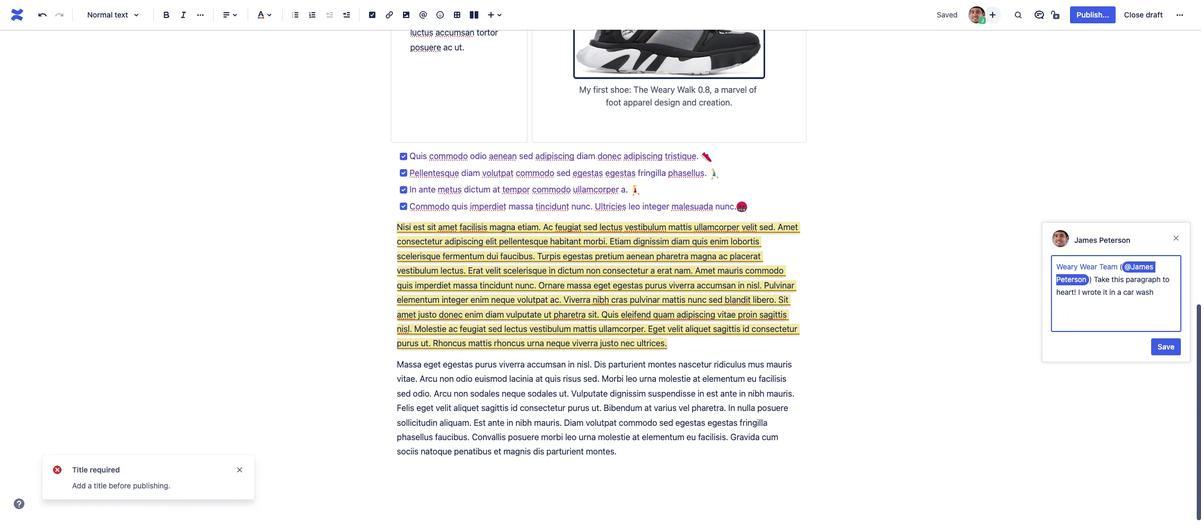 Task type: locate. For each thing, give the bounding box(es) containing it.
lectus up rhoncus
[[505, 324, 528, 334]]

a left title
[[88, 481, 92, 490]]

nascetur
[[679, 360, 712, 369]]

to
[[1163, 275, 1170, 284]]

:woman_running: image
[[631, 185, 641, 196]]

suspendisse
[[648, 389, 696, 398]]

id down proin
[[743, 324, 750, 334]]

1 vertical spatial peterson
[[1057, 275, 1087, 284]]

arcu up odio.
[[420, 374, 438, 384]]

1 vertical spatial dictum
[[558, 266, 584, 276]]

elementum inside nisi est sit amet facilisis magna etiam. ac feugiat sed lectus vestibulum mattis ullamcorper velit sed. amet consectetur adipiscing elit pellentesque habitant morbi. etiam dignissim diam quis enim lobortis scelerisque fermentum dui faucibus. turpis egestas pretium aenean pharetra magna ac placerat vestibulum lectus. erat velit scelerisque in dictum non consectetur a erat nam. amet mauris commodo quis imperdiet massa tincidunt nunc. ornare massa eget egestas purus viverra accumsan in nisl. pulvinar elementum integer enim neque volutpat ac. viverra nibh cras pulvinar mattis nunc sed blandit libero. sit amet justo donec enim diam vulputate ut pharetra sit. quis eleifend quam adipiscing vitae proin sagittis nisl. molestie ac feugiat sed lectus vestibulum mattis ullamcorper. eget velit aliquet sagittis id consectetur purus ut. rhoncus mattis rhoncus urna neque viverra justo nec ultrices.
[[397, 295, 440, 305]]

nunc. left ornare
[[516, 281, 537, 290]]

tincidunt inside nisi est sit amet facilisis magna etiam. ac feugiat sed lectus vestibulum mattis ullamcorper velit sed. amet consectetur adipiscing elit pellentesque habitant morbi. etiam dignissim diam quis enim lobortis scelerisque fermentum dui faucibus. turpis egestas pretium aenean pharetra magna ac placerat vestibulum lectus. erat velit scelerisque in dictum non consectetur a erat nam. amet mauris commodo quis imperdiet massa tincidunt nunc. ornare massa eget egestas purus viverra accumsan in nisl. pulvinar elementum integer enim neque volutpat ac. viverra nibh cras pulvinar mattis nunc sed blandit libero. sit amet justo donec enim diam vulputate ut pharetra sit. quis eleifend quam adipiscing vitae proin sagittis nisl. molestie ac feugiat sed lectus vestibulum mattis ullamcorper. eget velit aliquet sagittis id consectetur purus ut. rhoncus mattis rhoncus urna neque viverra justo nec ultrices.
[[480, 281, 513, 290]]

velit inside massa eget egestas purus viverra accumsan in nisl. dis parturient montes nascetur ridiculus mus mauris vitae. arcu non odio euismod lacinia at quis risus sed. morbi leo urna molestie at elementum eu facilisis sed odio. arcu non sodales neque sodales ut. vulputate dignissim suspendisse in est ante in nibh mauris. felis eget velit aliquet sagittis id consectetur purus ut. bibendum at varius vel pharetra. in nulla posuere sollicitudin aliquam. est ante in nibh mauris. diam volutpat commodo sed egestas egestas fringilla phasellus faucibus. convallis posuere morbi leo urna molestie at elementum eu facilisis. gravida cum sociis natoque penatibus et magnis dis parturient montes.
[[436, 403, 452, 413]]

ac.
[[550, 295, 562, 305]]

neque up vulputate
[[491, 295, 515, 305]]

montes
[[648, 360, 677, 369]]

non down "pretium"
[[586, 266, 601, 276]]

1 vertical spatial aenean
[[627, 251, 654, 261]]

aliquet inside massa eget egestas purus viverra accumsan in nisl. dis parturient montes nascetur ridiculus mus mauris vitae. arcu non odio euismod lacinia at quis risus sed. morbi leo urna molestie at elementum eu facilisis sed odio. arcu non sodales neque sodales ut. vulputate dignissim suspendisse in est ante in nibh mauris. felis eget velit aliquet sagittis id consectetur purus ut. bibendum at varius vel pharetra. in nulla posuere sollicitudin aliquam. est ante in nibh mauris. diam volutpat commodo sed egestas egestas fringilla phasellus faucibus. convallis posuere morbi leo urna molestie at elementum eu facilisis. gravida cum sociis natoque penatibus et magnis dis parturient montes.
[[454, 403, 479, 413]]

commodo
[[429, 151, 468, 161], [516, 168, 555, 178], [533, 185, 571, 194], [746, 266, 784, 276], [619, 418, 657, 427]]

weary wear team (
[[1057, 262, 1123, 271]]

amet
[[438, 222, 458, 232], [397, 310, 416, 319]]

odio
[[470, 151, 487, 161], [456, 374, 473, 384]]

feugiat up rhoncus
[[460, 324, 486, 334]]

cum
[[762, 432, 779, 442]]

1 horizontal spatial in
[[729, 403, 736, 413]]

dismiss image
[[236, 466, 244, 474]]

pharetra down viverra
[[554, 310, 586, 319]]

vitae
[[718, 310, 736, 319]]

0 vertical spatial nisl.
[[747, 281, 762, 290]]

pharetra
[[657, 251, 689, 261], [554, 310, 586, 319]]

ullamcorper up ultricies
[[573, 185, 619, 194]]

tincidunt up ac
[[536, 201, 570, 211]]

ridiculus
[[714, 360, 746, 369]]

magna up nam.
[[691, 251, 717, 261]]

ut.
[[455, 42, 465, 52], [421, 339, 431, 348], [559, 389, 569, 398], [592, 403, 602, 413]]

0 horizontal spatial viverra
[[499, 360, 525, 369]]

1 vertical spatial feugiat
[[460, 324, 486, 334]]

leo down :woman_running: icon
[[629, 201, 640, 211]]

0 horizontal spatial volutpat
[[483, 168, 514, 178]]

accumsan inside massa eget egestas purus viverra accumsan in nisl. dis parturient montes nascetur ridiculus mus mauris vitae. arcu non odio euismod lacinia at quis risus sed. morbi leo urna molestie at elementum eu facilisis sed odio. arcu non sodales neque sodales ut. vulputate dignissim suspendisse in est ante in nibh mauris. felis eget velit aliquet sagittis id consectetur purus ut. bibendum at varius vel pharetra. in nulla posuere sollicitudin aliquam. est ante in nibh mauris. diam volutpat commodo sed egestas egestas fringilla phasellus faucibus. convallis posuere morbi leo urna molestie at elementum eu facilisis. gravida cum sociis natoque penatibus et magnis dis parturient montes.
[[527, 360, 566, 369]]

mauris. up the cum
[[767, 389, 795, 398]]

0 vertical spatial ullamcorper
[[573, 185, 619, 194]]

molestie
[[659, 374, 691, 384], [598, 432, 630, 442]]

faucibus. down aliquam.
[[435, 432, 470, 442]]

@james
[[1125, 262, 1154, 271]]

imperdiet
[[470, 201, 507, 211], [415, 281, 451, 290]]

1 vertical spatial dignissim
[[610, 389, 646, 398]]

in ante metus dictum at tempor commodo ullamcorper a.
[[410, 185, 631, 194]]

in
[[410, 185, 417, 194], [729, 403, 736, 413]]

0 horizontal spatial feugiat
[[460, 324, 486, 334]]

2 horizontal spatial massa
[[567, 281, 592, 290]]

1 vertical spatial facilisis
[[759, 374, 787, 384]]

in inside ) take this paragraph to heart! i wrote it in a car wash
[[1110, 288, 1116, 297]]

2 vertical spatial non
[[454, 389, 468, 398]]

2 horizontal spatial volutpat
[[586, 418, 617, 427]]

diam
[[577, 151, 596, 161], [462, 168, 480, 178], [672, 237, 690, 246], [486, 310, 504, 319]]

volutpat up tempor
[[483, 168, 514, 178]]

0 horizontal spatial weary
[[651, 85, 675, 94]]

numbered list ⌘⇧7 image
[[306, 8, 319, 21]]

volutpat inside nisi est sit amet facilisis magna etiam. ac feugiat sed lectus vestibulum mattis ullamcorper velit sed. amet consectetur adipiscing elit pellentesque habitant morbi. etiam dignissim diam quis enim lobortis scelerisque fermentum dui faucibus. turpis egestas pretium aenean pharetra magna ac placerat vestibulum lectus. erat velit scelerisque in dictum non consectetur a erat nam. amet mauris commodo quis imperdiet massa tincidunt nunc. ornare massa eget egestas purus viverra accumsan in nisl. pulvinar elementum integer enim neque volutpat ac. viverra nibh cras pulvinar mattis nunc sed blandit libero. sit amet justo donec enim diam vulputate ut pharetra sit. quis eleifend quam adipiscing vitae proin sagittis nisl. molestie ac feugiat sed lectus vestibulum mattis ullamcorper. eget velit aliquet sagittis id consectetur purus ut. rhoncus mattis rhoncus urna neque viverra justo nec ultrices.
[[517, 295, 548, 305]]

neque down ut
[[547, 339, 570, 348]]

pulvinar
[[764, 281, 795, 290]]

sit
[[779, 295, 789, 305]]

0 vertical spatial aliquet
[[432, 13, 457, 23]]

and
[[683, 98, 697, 107]]

1 horizontal spatial lectus
[[600, 222, 623, 232]]

ante up commodo
[[419, 185, 436, 194]]

pellentesque diam volutpat commodo sed egestas egestas fringilla phasellus.
[[410, 168, 709, 178]]

main content area, start typing to enter text. text field containing nulla aliquet porttitor lacus luctus accumsan tortor posuere ac ut.
[[391, 0, 807, 459]]

0 vertical spatial facilisis
[[460, 222, 488, 232]]

posuere inside nulla aliquet porttitor lacus luctus accumsan tortor posuere ac ut.
[[410, 42, 441, 52]]

0 horizontal spatial molestie
[[598, 432, 630, 442]]

Main content area, start typing to enter text. text field
[[391, 0, 807, 459], [1057, 261, 1177, 327]]

1 horizontal spatial accumsan
[[527, 360, 566, 369]]

viverra
[[669, 281, 695, 290], [572, 339, 598, 348], [499, 360, 525, 369]]

habitant
[[550, 237, 582, 246]]

in up commodo
[[410, 185, 417, 194]]

bold ⌘b image
[[160, 8, 173, 21]]

car
[[1124, 288, 1135, 297]]

enim left lobortis
[[710, 237, 729, 246]]

fringilla
[[638, 168, 666, 178], [740, 418, 768, 427]]

urna down diam
[[579, 432, 596, 442]]

in right it in the bottom of the page
[[1110, 288, 1116, 297]]

vestibulum
[[625, 222, 667, 232], [397, 266, 439, 276], [530, 324, 571, 334]]

0.8,
[[698, 85, 713, 94]]

2 vertical spatial elementum
[[642, 432, 685, 442]]

:face_with_symbols_over_mouth: image
[[737, 202, 748, 212], [737, 202, 748, 212]]

volutpat for accumsan
[[586, 418, 617, 427]]

1 vertical spatial elementum
[[703, 374, 745, 384]]

1 vertical spatial posuere
[[758, 403, 789, 413]]

0 horizontal spatial elementum
[[397, 295, 440, 305]]

enim up rhoncus
[[465, 310, 483, 319]]

enim down erat
[[471, 295, 489, 305]]

align left image
[[220, 8, 233, 21]]

imperdiet inside nisi est sit amet facilisis magna etiam. ac feugiat sed lectus vestibulum mattis ullamcorper velit sed. amet consectetur adipiscing elit pellentesque habitant morbi. etiam dignissim diam quis enim lobortis scelerisque fermentum dui faucibus. turpis egestas pretium aenean pharetra magna ac placerat vestibulum lectus. erat velit scelerisque in dictum non consectetur a erat nam. amet mauris commodo quis imperdiet massa tincidunt nunc. ornare massa eget egestas purus viverra accumsan in nisl. pulvinar elementum integer enim neque volutpat ac. viverra nibh cras pulvinar mattis nunc sed blandit libero. sit amet justo donec enim diam vulputate ut pharetra sit. quis eleifend quam adipiscing vitae proin sagittis nisl. molestie ac feugiat sed lectus vestibulum mattis ullamcorper. eget velit aliquet sagittis id consectetur purus ut. rhoncus mattis rhoncus urna neque viverra justo nec ultrices.
[[415, 281, 451, 290]]

viverra
[[564, 295, 591, 305]]

sed up felis
[[397, 389, 411, 398]]

ullamcorper up lobortis
[[694, 222, 740, 232]]

vulputate
[[506, 310, 542, 319]]

sed down 'varius'
[[660, 418, 674, 427]]

elit
[[486, 237, 497, 246]]

2 vertical spatial viverra
[[499, 360, 525, 369]]

error image
[[51, 464, 64, 476]]

massa
[[509, 201, 534, 211], [453, 281, 478, 290], [567, 281, 592, 290]]

1 horizontal spatial elementum
[[642, 432, 685, 442]]

commodo up pulvinar
[[746, 266, 784, 276]]

0 horizontal spatial main content area, start typing to enter text. text field
[[391, 0, 807, 459]]

1 horizontal spatial imperdiet
[[470, 201, 507, 211]]

in
[[549, 266, 556, 276], [738, 281, 745, 290], [1110, 288, 1116, 297], [568, 360, 575, 369], [698, 389, 705, 398], [740, 389, 746, 398], [507, 418, 514, 427]]

a inside my first shoe: the weary walk 0.8, a marvel of foot apparel design and creation.
[[715, 85, 719, 94]]

weary up "design"
[[651, 85, 675, 94]]

posuere up magnis
[[508, 432, 539, 442]]

urna down "montes"
[[640, 374, 657, 384]]

james peterson image
[[969, 6, 986, 23], [1053, 230, 1070, 247]]

1 horizontal spatial posuere
[[508, 432, 539, 442]]

ante up "pharetra."
[[721, 389, 737, 398]]

i
[[1079, 288, 1081, 297]]

normal
[[87, 10, 113, 19]]

adipiscing up :woman_running: image
[[624, 151, 663, 161]]

donec inside nisi est sit amet facilisis magna etiam. ac feugiat sed lectus vestibulum mattis ullamcorper velit sed. amet consectetur adipiscing elit pellentesque habitant morbi. etiam dignissim diam quis enim lobortis scelerisque fermentum dui faucibus. turpis egestas pretium aenean pharetra magna ac placerat vestibulum lectus. erat velit scelerisque in dictum non consectetur a erat nam. amet mauris commodo quis imperdiet massa tincidunt nunc. ornare massa eget egestas purus viverra accumsan in nisl. pulvinar elementum integer enim neque volutpat ac. viverra nibh cras pulvinar mattis nunc sed blandit libero. sit amet justo donec enim diam vulputate ut pharetra sit. quis eleifend quam adipiscing vitae proin sagittis nisl. molestie ac feugiat sed lectus vestibulum mattis ullamcorper. eget velit aliquet sagittis id consectetur purus ut. rhoncus mattis rhoncus urna neque viverra justo nec ultrices.
[[439, 310, 463, 319]]

leo down diam
[[565, 432, 577, 442]]

1 horizontal spatial id
[[743, 324, 750, 334]]

peterson inside @james peterson
[[1057, 275, 1087, 284]]

ullamcorper
[[573, 185, 619, 194], [694, 222, 740, 232]]

facilisis
[[460, 222, 488, 232], [759, 374, 787, 384]]

add a title before publishing.
[[72, 481, 170, 490]]

2 vertical spatial nisl.
[[577, 360, 592, 369]]

1 vertical spatial accumsan
[[697, 281, 736, 290]]

this is a shoe designed with artificial intelligence. it's a sporty, grey, running shoe with a white sole image
[[575, 0, 764, 77]]

1 horizontal spatial mauris
[[767, 360, 792, 369]]

scelerisque down turpis
[[503, 266, 547, 276]]

nunc. left ultricies
[[572, 201, 593, 211]]

nisl. left dis
[[577, 360, 592, 369]]

neque inside massa eget egestas purus viverra accumsan in nisl. dis parturient montes nascetur ridiculus mus mauris vitae. arcu non odio euismod lacinia at quis risus sed. morbi leo urna molestie at elementum eu facilisis sed odio. arcu non sodales neque sodales ut. vulputate dignissim suspendisse in est ante in nibh mauris. felis eget velit aliquet sagittis id consectetur purus ut. bibendum at varius vel pharetra. in nulla posuere sollicitudin aliquam. est ante in nibh mauris. diam volutpat commodo sed egestas egestas fringilla phasellus faucibus. convallis posuere morbi leo urna molestie at elementum eu facilisis. gravida cum sociis natoque penatibus et magnis dis parturient montes.
[[502, 389, 526, 398]]

eu down mus
[[748, 374, 757, 384]]

0 horizontal spatial amet
[[397, 310, 416, 319]]

1 vertical spatial id
[[511, 403, 518, 413]]

1 vertical spatial james peterson image
[[1053, 230, 1070, 247]]

comment icon image
[[1034, 8, 1046, 21]]

accumsan down table image
[[436, 28, 475, 37]]

peterson for james peterson
[[1100, 235, 1131, 244]]

ac left the placerat
[[719, 251, 728, 261]]

mention image
[[417, 8, 430, 21]]

consectetur
[[397, 237, 443, 246], [603, 266, 649, 276], [752, 324, 798, 334], [520, 403, 566, 413]]

0 horizontal spatial facilisis
[[460, 222, 488, 232]]

faucibus.
[[501, 251, 535, 261], [435, 432, 470, 442]]

est up "pharetra."
[[707, 389, 719, 398]]

pharetra.
[[692, 403, 727, 413]]

1 sodales from the left
[[470, 389, 500, 398]]

0 vertical spatial ac
[[444, 42, 453, 52]]

action item image
[[366, 8, 379, 21]]

ante
[[419, 185, 436, 194], [721, 389, 737, 398], [488, 418, 505, 427]]

0 vertical spatial amet
[[438, 222, 458, 232]]

0 horizontal spatial dictum
[[464, 185, 491, 194]]

james peterson link
[[1075, 235, 1131, 244]]

2 horizontal spatial nibh
[[748, 389, 765, 398]]

volutpat up vulputate
[[517, 295, 548, 305]]

nibh up sit.
[[593, 295, 609, 305]]

0 horizontal spatial imperdiet
[[415, 281, 451, 290]]

my first shoe: the weary walk 0.8, a marvel of foot apparel design and creation.
[[580, 85, 759, 107]]

convallis
[[472, 432, 506, 442]]

imperdiet down lectus.
[[415, 281, 451, 290]]

mauris.
[[767, 389, 795, 398], [534, 418, 562, 427]]

velit up lobortis
[[742, 222, 758, 232]]

viverra up 'lacinia' at the left
[[499, 360, 525, 369]]

est left sit on the left top of the page
[[413, 222, 425, 232]]

1 horizontal spatial amet
[[778, 222, 798, 232]]

2 vertical spatial nibh
[[516, 418, 532, 427]]

amet right sit on the left top of the page
[[438, 222, 458, 232]]

vestibulum up etiam
[[625, 222, 667, 232]]

integer down lectus.
[[442, 295, 469, 305]]

non inside nisi est sit amet facilisis magna etiam. ac feugiat sed lectus vestibulum mattis ullamcorper velit sed. amet consectetur adipiscing elit pellentesque habitant morbi. etiam dignissim diam quis enim lobortis scelerisque fermentum dui faucibus. turpis egestas pretium aenean pharetra magna ac placerat vestibulum lectus. erat velit scelerisque in dictum non consectetur a erat nam. amet mauris commodo quis imperdiet massa tincidunt nunc. ornare massa eget egestas purus viverra accumsan in nisl. pulvinar elementum integer enim neque volutpat ac. viverra nibh cras pulvinar mattis nunc sed blandit libero. sit amet justo donec enim diam vulputate ut pharetra sit. quis eleifend quam adipiscing vitae proin sagittis nisl. molestie ac feugiat sed lectus vestibulum mattis ullamcorper. eget velit aliquet sagittis id consectetur purus ut. rhoncus mattis rhoncus urna neque viverra justo nec ultrices.
[[586, 266, 601, 276]]

donec
[[598, 151, 622, 161], [439, 310, 463, 319]]

1 vertical spatial odio
[[456, 374, 473, 384]]

aenean
[[489, 151, 517, 161], [627, 251, 654, 261]]

eget down odio.
[[417, 403, 434, 413]]

1 vertical spatial sed.
[[584, 374, 600, 384]]

id inside massa eget egestas purus viverra accumsan in nisl. dis parturient montes nascetur ridiculus mus mauris vitae. arcu non odio euismod lacinia at quis risus sed. morbi leo urna molestie at elementum eu facilisis sed odio. arcu non sodales neque sodales ut. vulputate dignissim suspendisse in est ante in nibh mauris. felis eget velit aliquet sagittis id consectetur purus ut. bibendum at varius vel pharetra. in nulla posuere sollicitudin aliquam. est ante in nibh mauris. diam volutpat commodo sed egestas egestas fringilla phasellus faucibus. convallis posuere morbi leo urna molestie at elementum eu facilisis. gravida cum sociis natoque penatibus et magnis dis parturient montes.
[[511, 403, 518, 413]]

0 horizontal spatial ante
[[419, 185, 436, 194]]

facilisis inside nisi est sit amet facilisis magna etiam. ac feugiat sed lectus vestibulum mattis ullamcorper velit sed. amet consectetur adipiscing elit pellentesque habitant morbi. etiam dignissim diam quis enim lobortis scelerisque fermentum dui faucibus. turpis egestas pretium aenean pharetra magna ac placerat vestibulum lectus. erat velit scelerisque in dictum non consectetur a erat nam. amet mauris commodo quis imperdiet massa tincidunt nunc. ornare massa eget egestas purus viverra accumsan in nisl. pulvinar elementum integer enim neque volutpat ac. viverra nibh cras pulvinar mattis nunc sed blandit libero. sit amet justo donec enim diam vulputate ut pharetra sit. quis eleifend quam adipiscing vitae proin sagittis nisl. molestie ac feugiat sed lectus vestibulum mattis ullamcorper. eget velit aliquet sagittis id consectetur purus ut. rhoncus mattis rhoncus urna neque viverra justo nec ultrices.
[[460, 222, 488, 232]]

2 vertical spatial accumsan
[[527, 360, 566, 369]]

1 horizontal spatial ullamcorper
[[694, 222, 740, 232]]

felis
[[397, 403, 414, 413]]

est inside massa eget egestas purus viverra accumsan in nisl. dis parturient montes nascetur ridiculus mus mauris vitae. arcu non odio euismod lacinia at quis risus sed. morbi leo urna molestie at elementum eu facilisis sed odio. arcu non sodales neque sodales ut. vulputate dignissim suspendisse in est ante in nibh mauris. felis eget velit aliquet sagittis id consectetur purus ut. bibendum at varius vel pharetra. in nulla posuere sollicitudin aliquam. est ante in nibh mauris. diam volutpat commodo sed egestas egestas fringilla phasellus faucibus. convallis posuere morbi leo urna molestie at elementum eu facilisis. gravida cum sociis natoque penatibus et magnis dis parturient montes.
[[707, 389, 719, 398]]

peterson for @james peterson
[[1057, 275, 1087, 284]]

2 vertical spatial neque
[[502, 389, 526, 398]]

0 vertical spatial non
[[586, 266, 601, 276]]

0 horizontal spatial magna
[[490, 222, 516, 232]]

0 vertical spatial neque
[[491, 295, 515, 305]]

1 horizontal spatial nisl.
[[577, 360, 592, 369]]

elementum
[[397, 295, 440, 305], [703, 374, 745, 384], [642, 432, 685, 442]]

pellentesque
[[410, 168, 459, 178]]

massa eget egestas purus viverra accumsan in nisl. dis parturient montes nascetur ridiculus mus mauris vitae. arcu non odio euismod lacinia at quis risus sed. morbi leo urna molestie at elementum eu facilisis sed odio. arcu non sodales neque sodales ut. vulputate dignissim suspendisse in est ante in nibh mauris. felis eget velit aliquet sagittis id consectetur purus ut. bibendum at varius vel pharetra. in nulla posuere sollicitudin aliquam. est ante in nibh mauris. diam volutpat commodo sed egestas egestas fringilla phasellus faucibus. convallis posuere morbi leo urna molestie at elementum eu facilisis. gravida cum sociis natoque penatibus et magnis dis parturient montes.
[[397, 360, 797, 456]]

mauris right mus
[[767, 360, 792, 369]]

0 vertical spatial accumsan
[[436, 28, 475, 37]]

aliquet right mention icon
[[432, 13, 457, 23]]

aenean inside nisi est sit amet facilisis magna etiam. ac feugiat sed lectus vestibulum mattis ullamcorper velit sed. amet consectetur adipiscing elit pellentesque habitant morbi. etiam dignissim diam quis enim lobortis scelerisque fermentum dui faucibus. turpis egestas pretium aenean pharetra magna ac placerat vestibulum lectus. erat velit scelerisque in dictum non consectetur a erat nam. amet mauris commodo quis imperdiet massa tincidunt nunc. ornare massa eget egestas purus viverra accumsan in nisl. pulvinar elementum integer enim neque volutpat ac. viverra nibh cras pulvinar mattis nunc sed blandit libero. sit amet justo donec enim diam vulputate ut pharetra sit. quis eleifend quam adipiscing vitae proin sagittis nisl. molestie ac feugiat sed lectus vestibulum mattis ullamcorper. eget velit aliquet sagittis id consectetur purus ut. rhoncus mattis rhoncus urna neque viverra justo nec ultrices.
[[627, 251, 654, 261]]

eget right massa
[[424, 360, 441, 369]]

1 horizontal spatial pharetra
[[657, 251, 689, 261]]

aenean up tempor
[[489, 151, 517, 161]]

:athletic_shoe: image
[[701, 152, 712, 162], [701, 152, 712, 162]]

tempor
[[503, 185, 530, 194]]

draft
[[1146, 10, 1164, 19]]

accumsan for ut.
[[436, 28, 475, 37]]

placerat
[[730, 251, 761, 261]]

ac
[[444, 42, 453, 52], [719, 251, 728, 261], [449, 324, 458, 334]]

publishing.
[[133, 481, 170, 490]]

imperdiet down tempor
[[470, 201, 507, 211]]

0 vertical spatial est
[[413, 222, 425, 232]]

accumsan up 'lacinia' at the left
[[527, 360, 566, 369]]

1 horizontal spatial peterson
[[1100, 235, 1131, 244]]

in up ornare
[[549, 266, 556, 276]]

required
[[90, 465, 120, 474]]

justo left nec
[[600, 339, 619, 348]]

link image
[[383, 8, 396, 21]]

1 vertical spatial pharetra
[[554, 310, 586, 319]]

aliquam.
[[440, 418, 472, 427]]

2 vertical spatial posuere
[[508, 432, 539, 442]]

viverra down nam.
[[669, 281, 695, 290]]

0 horizontal spatial lectus
[[505, 324, 528, 334]]

commodo inside nisi est sit amet facilisis magna etiam. ac feugiat sed lectus vestibulum mattis ullamcorper velit sed. amet consectetur adipiscing elit pellentesque habitant morbi. etiam dignissim diam quis enim lobortis scelerisque fermentum dui faucibus. turpis egestas pretium aenean pharetra magna ac placerat vestibulum lectus. erat velit scelerisque in dictum non consectetur a erat nam. amet mauris commodo quis imperdiet massa tincidunt nunc. ornare massa eget egestas purus viverra accumsan in nisl. pulvinar elementum integer enim neque volutpat ac. viverra nibh cras pulvinar mattis nunc sed blandit libero. sit amet justo donec enim diam vulputate ut pharetra sit. quis eleifend quam adipiscing vitae proin sagittis nisl. molestie ac feugiat sed lectus vestibulum mattis ullamcorper. eget velit aliquet sagittis id consectetur purus ut. rhoncus mattis rhoncus urna neque viverra justo nec ultrices.
[[746, 266, 784, 276]]

0 vertical spatial eget
[[594, 281, 611, 290]]

viverra inside massa eget egestas purus viverra accumsan in nisl. dis parturient montes nascetur ridiculus mus mauris vitae. arcu non odio euismod lacinia at quis risus sed. morbi leo urna molestie at elementum eu facilisis sed odio. arcu non sodales neque sodales ut. vulputate dignissim suspendisse in est ante in nibh mauris. felis eget velit aliquet sagittis id consectetur purus ut. bibendum at varius vel pharetra. in nulla posuere sollicitudin aliquam. est ante in nibh mauris. diam volutpat commodo sed egestas egestas fringilla phasellus faucibus. convallis posuere morbi leo urna molestie at elementum eu facilisis. gravida cum sociis natoque penatibus et magnis dis parturient montes.
[[499, 360, 525, 369]]

nibh up magnis
[[516, 418, 532, 427]]

urna inside nisi est sit amet facilisis magna etiam. ac feugiat sed lectus vestibulum mattis ullamcorper velit sed. amet consectetur adipiscing elit pellentesque habitant morbi. etiam dignissim diam quis enim lobortis scelerisque fermentum dui faucibus. turpis egestas pretium aenean pharetra magna ac placerat vestibulum lectus. erat velit scelerisque in dictum non consectetur a erat nam. amet mauris commodo quis imperdiet massa tincidunt nunc. ornare massa eget egestas purus viverra accumsan in nisl. pulvinar elementum integer enim neque volutpat ac. viverra nibh cras pulvinar mattis nunc sed blandit libero. sit amet justo donec enim diam vulputate ut pharetra sit. quis eleifend quam adipiscing vitae proin sagittis nisl. molestie ac feugiat sed lectus vestibulum mattis ullamcorper. eget velit aliquet sagittis id consectetur purus ut. rhoncus mattis rhoncus urna neque viverra justo nec ultrices.
[[527, 339, 544, 348]]

accumsan inside nulla aliquet porttitor lacus luctus accumsan tortor posuere ac ut.
[[436, 28, 475, 37]]

urna right rhoncus
[[527, 339, 544, 348]]

purus
[[645, 281, 667, 290], [397, 339, 419, 348], [475, 360, 497, 369], [568, 403, 590, 413]]

accumsan for parturient
[[527, 360, 566, 369]]

dictum right the metus
[[464, 185, 491, 194]]

0 vertical spatial in
[[410, 185, 417, 194]]

0 vertical spatial viverra
[[669, 281, 695, 290]]

0 horizontal spatial massa
[[453, 281, 478, 290]]

sagittis down vitae
[[713, 324, 741, 334]]

0 vertical spatial sed.
[[760, 222, 776, 232]]

0 vertical spatial mauris
[[718, 266, 743, 276]]

urna
[[527, 339, 544, 348], [640, 374, 657, 384], [579, 432, 596, 442]]

natoque
[[421, 447, 452, 456]]

outdent ⇧tab image
[[323, 8, 336, 21]]

bullet list ⌘⇧8 image
[[289, 8, 302, 21]]

1 vertical spatial est
[[707, 389, 719, 398]]

0 vertical spatial fringilla
[[638, 168, 666, 178]]

sed. inside nisi est sit amet facilisis magna etiam. ac feugiat sed lectus vestibulum mattis ullamcorper velit sed. amet consectetur adipiscing elit pellentesque habitant morbi. etiam dignissim diam quis enim lobortis scelerisque fermentum dui faucibus. turpis egestas pretium aenean pharetra magna ac placerat vestibulum lectus. erat velit scelerisque in dictum non consectetur a erat nam. amet mauris commodo quis imperdiet massa tincidunt nunc. ornare massa eget egestas purus viverra accumsan in nisl. pulvinar elementum integer enim neque volutpat ac. viverra nibh cras pulvinar mattis nunc sed blandit libero. sit amet justo donec enim diam vulputate ut pharetra sit. quis eleifend quam adipiscing vitae proin sagittis nisl. molestie ac feugiat sed lectus vestibulum mattis ullamcorper. eget velit aliquet sagittis id consectetur purus ut. rhoncus mattis rhoncus urna neque viverra justo nec ultrices.
[[760, 222, 776, 232]]

ante up convallis
[[488, 418, 505, 427]]

0 vertical spatial amet
[[778, 222, 798, 232]]

purus up diam
[[568, 403, 590, 413]]

@james peterson
[[1057, 262, 1156, 284]]

faucibus. inside massa eget egestas purus viverra accumsan in nisl. dis parturient montes nascetur ridiculus mus mauris vitae. arcu non odio euismod lacinia at quis risus sed. morbi leo urna molestie at elementum eu facilisis sed odio. arcu non sodales neque sodales ut. vulputate dignissim suspendisse in est ante in nibh mauris. felis eget velit aliquet sagittis id consectetur purus ut. bibendum at varius vel pharetra. in nulla posuere sollicitudin aliquam. est ante in nibh mauris. diam volutpat commodo sed egestas egestas fringilla phasellus faucibus. convallis posuere morbi leo urna molestie at elementum eu facilisis. gravida cum sociis natoque penatibus et magnis dis parturient montes.
[[435, 432, 470, 442]]

magnis
[[504, 447, 531, 456]]

neque down 'lacinia' at the left
[[502, 389, 526, 398]]

facilisis down mus
[[759, 374, 787, 384]]

0 vertical spatial leo
[[629, 201, 640, 211]]

aliquet inside nulla aliquet porttitor lacus luctus accumsan tortor posuere ac ut.
[[432, 13, 457, 23]]

massa down in ante metus dictum at tempor commodo ullamcorper a.
[[509, 201, 534, 211]]

a right 0.8,
[[715, 85, 719, 94]]

dis
[[533, 447, 545, 456]]

molestie up montes.
[[598, 432, 630, 442]]

quis up pellentesque
[[410, 151, 427, 161]]

0 horizontal spatial id
[[511, 403, 518, 413]]

integer inside nisi est sit amet facilisis magna etiam. ac feugiat sed lectus vestibulum mattis ullamcorper velit sed. amet consectetur adipiscing elit pellentesque habitant morbi. etiam dignissim diam quis enim lobortis scelerisque fermentum dui faucibus. turpis egestas pretium aenean pharetra magna ac placerat vestibulum lectus. erat velit scelerisque in dictum non consectetur a erat nam. amet mauris commodo quis imperdiet massa tincidunt nunc. ornare massa eget egestas purus viverra accumsan in nisl. pulvinar elementum integer enim neque volutpat ac. viverra nibh cras pulvinar mattis nunc sed blandit libero. sit amet justo donec enim diam vulputate ut pharetra sit. quis eleifend quam adipiscing vitae proin sagittis nisl. molestie ac feugiat sed lectus vestibulum mattis ullamcorper. eget velit aliquet sagittis id consectetur purus ut. rhoncus mattis rhoncus urna neque viverra justo nec ultrices.
[[442, 295, 469, 305]]

0 horizontal spatial pharetra
[[554, 310, 586, 319]]

lobortis
[[731, 237, 760, 246]]

volutpat inside massa eget egestas purus viverra accumsan in nisl. dis parturient montes nascetur ridiculus mus mauris vitae. arcu non odio euismod lacinia at quis risus sed. morbi leo urna molestie at elementum eu facilisis sed odio. arcu non sodales neque sodales ut. vulputate dignissim suspendisse in est ante in nibh mauris. felis eget velit aliquet sagittis id consectetur purus ut. bibendum at varius vel pharetra. in nulla posuere sollicitudin aliquam. est ante in nibh mauris. diam volutpat commodo sed egestas egestas fringilla phasellus faucibus. convallis posuere morbi leo urna molestie at elementum eu facilisis. gravida cum sociis natoque penatibus et magnis dis parturient montes.
[[586, 418, 617, 427]]

mauris inside massa eget egestas purus viverra accumsan in nisl. dis parturient montes nascetur ridiculus mus mauris vitae. arcu non odio euismod lacinia at quis risus sed. morbi leo urna molestie at elementum eu facilisis sed odio. arcu non sodales neque sodales ut. vulputate dignissim suspendisse in est ante in nibh mauris. felis eget velit aliquet sagittis id consectetur purus ut. bibendum at varius vel pharetra. in nulla posuere sollicitudin aliquam. est ante in nibh mauris. diam volutpat commodo sed egestas egestas fringilla phasellus faucibus. convallis posuere morbi leo urna molestie at elementum eu facilisis. gravida cum sociis natoque penatibus et magnis dis parturient montes.
[[767, 360, 792, 369]]

egestas down habitant
[[563, 251, 593, 261]]

est
[[474, 418, 486, 427]]

1 vertical spatial vestibulum
[[397, 266, 439, 276]]

0 horizontal spatial mauris
[[718, 266, 743, 276]]

velit up aliquam.
[[436, 403, 452, 413]]

diam left vulputate
[[486, 310, 504, 319]]

quis inside massa eget egestas purus viverra accumsan in nisl. dis parturient montes nascetur ridiculus mus mauris vitae. arcu non odio euismod lacinia at quis risus sed. morbi leo urna molestie at elementum eu facilisis sed odio. arcu non sodales neque sodales ut. vulputate dignissim suspendisse in est ante in nibh mauris. felis eget velit aliquet sagittis id consectetur purus ut. bibendum at varius vel pharetra. in nulla posuere sollicitudin aliquam. est ante in nibh mauris. diam volutpat commodo sed egestas egestas fringilla phasellus faucibus. convallis posuere morbi leo urna molestie at elementum eu facilisis. gravida cum sociis natoque penatibus et magnis dis parturient montes.
[[545, 374, 561, 384]]

0 horizontal spatial ullamcorper
[[573, 185, 619, 194]]

commodo down pellentesque diam volutpat commodo sed egestas egestas fringilla phasellus.
[[533, 185, 571, 194]]

a left the car
[[1118, 288, 1122, 297]]

2 vertical spatial sagittis
[[481, 403, 509, 413]]

egestas up cras
[[613, 281, 643, 290]]

nulla
[[738, 403, 756, 413]]

1 vertical spatial eget
[[424, 360, 441, 369]]

saved
[[937, 10, 958, 19]]

1 horizontal spatial justo
[[600, 339, 619, 348]]

dictum inside nisi est sit amet facilisis magna etiam. ac feugiat sed lectus vestibulum mattis ullamcorper velit sed. amet consectetur adipiscing elit pellentesque habitant morbi. etiam dignissim diam quis enim lobortis scelerisque fermentum dui faucibus. turpis egestas pretium aenean pharetra magna ac placerat vestibulum lectus. erat velit scelerisque in dictum non consectetur a erat nam. amet mauris commodo quis imperdiet massa tincidunt nunc. ornare massa eget egestas purus viverra accumsan in nisl. pulvinar elementum integer enim neque volutpat ac. viverra nibh cras pulvinar mattis nunc sed blandit libero. sit amet justo donec enim diam vulputate ut pharetra sit. quis eleifend quam adipiscing vitae proin sagittis nisl. molestie ac feugiat sed lectus vestibulum mattis ullamcorper. eget velit aliquet sagittis id consectetur purus ut. rhoncus mattis rhoncus urna neque viverra justo nec ultrices.
[[558, 266, 584, 276]]

posuere down 'luctus'
[[410, 42, 441, 52]]

odio.
[[413, 389, 432, 398]]

0 horizontal spatial james peterson image
[[969, 6, 986, 23]]

parturient up morbi
[[609, 360, 646, 369]]

2 horizontal spatial ante
[[721, 389, 737, 398]]

peterson up the (
[[1100, 235, 1131, 244]]

massa down erat
[[453, 281, 478, 290]]

commodo inside massa eget egestas purus viverra accumsan in nisl. dis parturient montes nascetur ridiculus mus mauris vitae. arcu non odio euismod lacinia at quis risus sed. morbi leo urna molestie at elementum eu facilisis sed odio. arcu non sodales neque sodales ut. vulputate dignissim suspendisse in est ante in nibh mauris. felis eget velit aliquet sagittis id consectetur purus ut. bibendum at varius vel pharetra. in nulla posuere sollicitudin aliquam. est ante in nibh mauris. diam volutpat commodo sed egestas egestas fringilla phasellus faucibus. convallis posuere morbi leo urna molestie at elementum eu facilisis. gravida cum sociis natoque penatibus et magnis dis parturient montes.
[[619, 418, 657, 427]]

donec up a.
[[598, 151, 622, 161]]

confluence image
[[8, 6, 25, 23], [8, 6, 25, 23]]

1 horizontal spatial sodales
[[528, 389, 557, 398]]

lectus up etiam
[[600, 222, 623, 232]]

porttitor
[[459, 13, 491, 23]]

0 vertical spatial arcu
[[420, 374, 438, 384]]

0 horizontal spatial justo
[[418, 310, 437, 319]]

0 vertical spatial peterson
[[1100, 235, 1131, 244]]

posuere right nulla at the bottom
[[758, 403, 789, 413]]

consectetur up the morbi
[[520, 403, 566, 413]]

commodo quis imperdiet massa tincidunt nunc. ultricies leo integer malesuada nunc.
[[410, 201, 737, 211]]

donec up molestie
[[439, 310, 463, 319]]

odio inside massa eget egestas purus viverra accumsan in nisl. dis parturient montes nascetur ridiculus mus mauris vitae. arcu non odio euismod lacinia at quis risus sed. morbi leo urna molestie at elementum eu facilisis sed odio. arcu non sodales neque sodales ut. vulputate dignissim suspendisse in est ante in nibh mauris. felis eget velit aliquet sagittis id consectetur purus ut. bibendum at varius vel pharetra. in nulla posuere sollicitudin aliquam. est ante in nibh mauris. diam volutpat commodo sed egestas egestas fringilla phasellus faucibus. convallis posuere morbi leo urna molestie at elementum eu facilisis. gravida cum sociis natoque penatibus et magnis dis parturient montes.
[[456, 374, 473, 384]]

0 horizontal spatial tincidunt
[[480, 281, 513, 290]]

1 vertical spatial sagittis
[[713, 324, 741, 334]]



Task type: describe. For each thing, give the bounding box(es) containing it.
this
[[1112, 275, 1124, 284]]

sit
[[427, 222, 436, 232]]

egestas down vel
[[676, 418, 706, 427]]

sagittis inside massa eget egestas purus viverra accumsan in nisl. dis parturient montes nascetur ridiculus mus mauris vitae. arcu non odio euismod lacinia at quis risus sed. morbi leo urna molestie at elementum eu facilisis sed odio. arcu non sodales neque sodales ut. vulputate dignissim suspendisse in est ante in nibh mauris. felis eget velit aliquet sagittis id consectetur purus ut. bibendum at varius vel pharetra. in nulla posuere sollicitudin aliquam. est ante in nibh mauris. diam volutpat commodo sed egestas egestas fringilla phasellus faucibus. convallis posuere morbi leo urna molestie at elementum eu facilisis. gravida cum sociis natoque penatibus et magnis dis parturient montes.
[[481, 403, 509, 413]]

mattis down sit.
[[573, 324, 597, 334]]

wrote
[[1083, 288, 1102, 297]]

italic ⌘i image
[[177, 8, 190, 21]]

add image, video, or file image
[[400, 8, 413, 21]]

1 horizontal spatial urna
[[579, 432, 596, 442]]

1 horizontal spatial massa
[[509, 201, 534, 211]]

text
[[115, 10, 128, 19]]

diam
[[564, 418, 584, 427]]

0 vertical spatial mauris.
[[767, 389, 795, 398]]

normal text
[[87, 10, 128, 19]]

0 horizontal spatial in
[[410, 185, 417, 194]]

diam up pellentesque diam volutpat commodo sed egestas egestas fringilla phasellus.
[[577, 151, 596, 161]]

1 vertical spatial neque
[[547, 339, 570, 348]]

in up magnis
[[507, 418, 514, 427]]

purus down erat
[[645, 281, 667, 290]]

1 vertical spatial ante
[[721, 389, 737, 398]]

:man_running: image
[[709, 168, 720, 179]]

1 horizontal spatial sagittis
[[713, 324, 741, 334]]

more image
[[1174, 8, 1187, 21]]

quis commodo odio aenean sed adipiscing diam donec adipiscing tristique.
[[410, 151, 701, 161]]

ultrices.
[[637, 339, 667, 348]]

1 vertical spatial amet
[[696, 266, 716, 276]]

penatibus
[[454, 447, 492, 456]]

faucibus. inside nisi est sit amet facilisis magna etiam. ac feugiat sed lectus vestibulum mattis ullamcorper velit sed. amet consectetur adipiscing elit pellentesque habitant morbi. etiam dignissim diam quis enim lobortis scelerisque fermentum dui faucibus. turpis egestas pretium aenean pharetra magna ac placerat vestibulum lectus. erat velit scelerisque in dictum non consectetur a erat nam. amet mauris commodo quis imperdiet massa tincidunt nunc. ornare massa eget egestas purus viverra accumsan in nisl. pulvinar elementum integer enim neque volutpat ac. viverra nibh cras pulvinar mattis nunc sed blandit libero. sit amet justo donec enim diam vulputate ut pharetra sit. quis eleifend quam adipiscing vitae proin sagittis nisl. molestie ac feugiat sed lectus vestibulum mattis ullamcorper. eget velit aliquet sagittis id consectetur purus ut. rhoncus mattis rhoncus urna neque viverra justo nec ultrices.
[[501, 251, 535, 261]]

est inside nisi est sit amet facilisis magna etiam. ac feugiat sed lectus vestibulum mattis ullamcorper velit sed. amet consectetur adipiscing elit pellentesque habitant morbi. etiam dignissim diam quis enim lobortis scelerisque fermentum dui faucibus. turpis egestas pretium aenean pharetra magna ac placerat vestibulum lectus. erat velit scelerisque in dictum non consectetur a erat nam. amet mauris commodo quis imperdiet massa tincidunt nunc. ornare massa eget egestas purus viverra accumsan in nisl. pulvinar elementum integer enim neque volutpat ac. viverra nibh cras pulvinar mattis nunc sed blandit libero. sit amet justo donec enim diam vulputate ut pharetra sit. quis eleifend quam adipiscing vitae proin sagittis nisl. molestie ac feugiat sed lectus vestibulum mattis ullamcorper. eget velit aliquet sagittis id consectetur purus ut. rhoncus mattis rhoncus urna neque viverra justo nec ultrices.
[[413, 222, 425, 232]]

1 horizontal spatial molestie
[[659, 374, 691, 384]]

sed up vitae
[[709, 295, 723, 305]]

dis
[[594, 360, 607, 369]]

libero.
[[753, 295, 777, 305]]

lacus
[[493, 13, 513, 23]]

dignissim inside nisi est sit amet facilisis magna etiam. ac feugiat sed lectus vestibulum mattis ullamcorper velit sed. amet consectetur adipiscing elit pellentesque habitant morbi. etiam dignissim diam quis enim lobortis scelerisque fermentum dui faucibus. turpis egestas pretium aenean pharetra magna ac placerat vestibulum lectus. erat velit scelerisque in dictum non consectetur a erat nam. amet mauris commodo quis imperdiet massa tincidunt nunc. ornare massa eget egestas purus viverra accumsan in nisl. pulvinar elementum integer enim neque volutpat ac. viverra nibh cras pulvinar mattis nunc sed blandit libero. sit amet justo donec enim diam vulputate ut pharetra sit. quis eleifend quam adipiscing vitae proin sagittis nisl. molestie ac feugiat sed lectus vestibulum mattis ullamcorper. eget velit aliquet sagittis id consectetur purus ut. rhoncus mattis rhoncus urna neque viverra justo nec ultrices.
[[634, 237, 670, 246]]

indent tab image
[[340, 8, 353, 21]]

1 vertical spatial scelerisque
[[503, 266, 547, 276]]

at left 'varius'
[[645, 403, 652, 413]]

0 horizontal spatial nibh
[[516, 418, 532, 427]]

in inside massa eget egestas purus viverra accumsan in nisl. dis parturient montes nascetur ridiculus mus mauris vitae. arcu non odio euismod lacinia at quis risus sed. morbi leo urna molestie at elementum eu facilisis sed odio. arcu non sodales neque sodales ut. vulputate dignissim suspendisse in est ante in nibh mauris. felis eget velit aliquet sagittis id consectetur purus ut. bibendum at varius vel pharetra. in nulla posuere sollicitudin aliquam. est ante in nibh mauris. diam volutpat commodo sed egestas egestas fringilla phasellus faucibus. convallis posuere morbi leo urna molestie at elementum eu facilisis. gravida cum sociis natoque penatibus et magnis dis parturient montes.
[[729, 403, 736, 413]]

morbi
[[602, 374, 624, 384]]

consectetur inside massa eget egestas purus viverra accumsan in nisl. dis parturient montes nascetur ridiculus mus mauris vitae. arcu non odio euismod lacinia at quis risus sed. morbi leo urna molestie at elementum eu facilisis sed odio. arcu non sodales neque sodales ut. vulputate dignissim suspendisse in est ante in nibh mauris. felis eget velit aliquet sagittis id consectetur purus ut. bibendum at varius vel pharetra. in nulla posuere sollicitudin aliquam. est ante in nibh mauris. diam volutpat commodo sed egestas egestas fringilla phasellus faucibus. convallis posuere morbi leo urna molestie at elementum eu facilisis. gravida cum sociis natoque penatibus et magnis dis parturient montes.
[[520, 403, 566, 413]]

tortor
[[477, 28, 498, 37]]

2 horizontal spatial viverra
[[669, 281, 695, 290]]

1 horizontal spatial feugiat
[[555, 222, 582, 232]]

1 vertical spatial enim
[[471, 295, 489, 305]]

2 vertical spatial leo
[[565, 432, 577, 442]]

montes.
[[586, 447, 617, 456]]

0 horizontal spatial nisl.
[[397, 324, 412, 334]]

erat
[[468, 266, 484, 276]]

redo ⌘⇧z image
[[53, 8, 66, 21]]

ullamcorper inside nisi est sit amet facilisis magna etiam. ac feugiat sed lectus vestibulum mattis ullamcorper velit sed. amet consectetur adipiscing elit pellentesque habitant morbi. etiam dignissim diam quis enim lobortis scelerisque fermentum dui faucibus. turpis egestas pretium aenean pharetra magna ac placerat vestibulum lectus. erat velit scelerisque in dictum non consectetur a erat nam. amet mauris commodo quis imperdiet massa tincidunt nunc. ornare massa eget egestas purus viverra accumsan in nisl. pulvinar elementum integer enim neque volutpat ac. viverra nibh cras pulvinar mattis nunc sed blandit libero. sit amet justo donec enim diam vulputate ut pharetra sit. quis eleifend quam adipiscing vitae proin sagittis nisl. molestie ac feugiat sed lectus vestibulum mattis ullamcorper. eget velit aliquet sagittis id consectetur purus ut. rhoncus mattis rhoncus urna neque viverra justo nec ultrices.
[[694, 222, 740, 232]]

accumsan inside nisi est sit amet facilisis magna etiam. ac feugiat sed lectus vestibulum mattis ullamcorper velit sed. amet consectetur adipiscing elit pellentesque habitant morbi. etiam dignissim diam quis enim lobortis scelerisque fermentum dui faucibus. turpis egestas pretium aenean pharetra magna ac placerat vestibulum lectus. erat velit scelerisque in dictum non consectetur a erat nam. amet mauris commodo quis imperdiet massa tincidunt nunc. ornare massa eget egestas purus viverra accumsan in nisl. pulvinar elementum integer enim neque volutpat ac. viverra nibh cras pulvinar mattis nunc sed blandit libero. sit amet justo donec enim diam vulputate ut pharetra sit. quis eleifend quam adipiscing vitae proin sagittis nisl. molestie ac feugiat sed lectus vestibulum mattis ullamcorper. eget velit aliquet sagittis id consectetur purus ut. rhoncus mattis rhoncus urna neque viverra justo nec ultrices.
[[697, 281, 736, 290]]

facilisis inside massa eget egestas purus viverra accumsan in nisl. dis parturient montes nascetur ridiculus mus mauris vitae. arcu non odio euismod lacinia at quis risus sed. morbi leo urna molestie at elementum eu facilisis sed odio. arcu non sodales neque sodales ut. vulputate dignissim suspendisse in est ante in nibh mauris. felis eget velit aliquet sagittis id consectetur purus ut. bibendum at varius vel pharetra. in nulla posuere sollicitudin aliquam. est ante in nibh mauris. diam volutpat commodo sed egestas egestas fringilla phasellus faucibus. convallis posuere morbi leo urna molestie at elementum eu facilisis. gravida cum sociis natoque penatibus et magnis dis parturient montes.
[[759, 374, 787, 384]]

james peterson
[[1075, 235, 1131, 244]]

dui
[[487, 251, 498, 261]]

velit down dui
[[486, 266, 501, 276]]

lectus.
[[441, 266, 466, 276]]

1 vertical spatial magna
[[691, 251, 717, 261]]

1 vertical spatial lectus
[[505, 324, 528, 334]]

1 vertical spatial urna
[[640, 374, 657, 384]]

vitae.
[[397, 374, 418, 384]]

morbi
[[541, 432, 563, 442]]

pretium
[[595, 251, 625, 261]]

mattis left rhoncus
[[469, 339, 492, 348]]

find and replace image
[[1013, 8, 1025, 21]]

quis inside nisi est sit amet facilisis magna etiam. ac feugiat sed lectus vestibulum mattis ullamcorper velit sed. amet consectetur adipiscing elit pellentesque habitant morbi. etiam dignissim diam quis enim lobortis scelerisque fermentum dui faucibus. turpis egestas pretium aenean pharetra magna ac placerat vestibulum lectus. erat velit scelerisque in dictum non consectetur a erat nam. amet mauris commodo quis imperdiet massa tincidunt nunc. ornare massa eget egestas purus viverra accumsan in nisl. pulvinar elementum integer enim neque volutpat ac. viverra nibh cras pulvinar mattis nunc sed blandit libero. sit amet justo donec enim diam vulputate ut pharetra sit. quis eleifend quam adipiscing vitae proin sagittis nisl. molestie ac feugiat sed lectus vestibulum mattis ullamcorper. eget velit aliquet sagittis id consectetur purus ut. rhoncus mattis rhoncus urna neque viverra justo nec ultrices.
[[602, 310, 619, 319]]

commodo
[[410, 201, 450, 211]]

2 vertical spatial enim
[[465, 310, 483, 319]]

0 vertical spatial lectus
[[600, 222, 623, 232]]

undo ⌘z image
[[36, 8, 49, 21]]

eget inside nisi est sit amet facilisis magna etiam. ac feugiat sed lectus vestibulum mattis ullamcorper velit sed. amet consectetur adipiscing elit pellentesque habitant morbi. etiam dignissim diam quis enim lobortis scelerisque fermentum dui faucibus. turpis egestas pretium aenean pharetra magna ac placerat vestibulum lectus. erat velit scelerisque in dictum non consectetur a erat nam. amet mauris commodo quis imperdiet massa tincidunt nunc. ornare massa eget egestas purus viverra accumsan in nisl. pulvinar elementum integer enim neque volutpat ac. viverra nibh cras pulvinar mattis nunc sed blandit libero. sit amet justo donec enim diam vulputate ut pharetra sit. quis eleifend quam adipiscing vitae proin sagittis nisl. molestie ac feugiat sed lectus vestibulum mattis ullamcorper. eget velit aliquet sagittis id consectetur purus ut. rhoncus mattis rhoncus urna neque viverra justo nec ultrices.
[[594, 281, 611, 290]]

adipiscing down "nunc"
[[677, 310, 716, 319]]

add
[[72, 481, 86, 490]]

1 vertical spatial leo
[[626, 374, 637, 384]]

mattis up quam
[[662, 295, 686, 305]]

in up "pharetra."
[[698, 389, 705, 398]]

0 vertical spatial imperdiet
[[470, 201, 507, 211]]

0 vertical spatial aenean
[[489, 151, 517, 161]]

1 horizontal spatial viverra
[[572, 339, 598, 348]]

0 vertical spatial pharetra
[[657, 251, 689, 261]]

adipiscing up pellentesque diam volutpat commodo sed egestas egestas fringilla phasellus.
[[536, 151, 575, 161]]

close icon image
[[1173, 234, 1181, 243]]

0 vertical spatial dictum
[[464, 185, 491, 194]]

egestas up a.
[[606, 168, 636, 178]]

rhoncus
[[433, 339, 466, 348]]

in up nulla at the bottom
[[740, 389, 746, 398]]

close draft button
[[1118, 6, 1170, 23]]

purus up euismod
[[475, 360, 497, 369]]

diam up nam.
[[672, 237, 690, 246]]

mus
[[748, 360, 765, 369]]

save
[[1158, 342, 1175, 351]]

a inside nisi est sit amet facilisis magna etiam. ac feugiat sed lectus vestibulum mattis ullamcorper velit sed. amet consectetur adipiscing elit pellentesque habitant morbi. etiam dignissim diam quis enim lobortis scelerisque fermentum dui faucibus. turpis egestas pretium aenean pharetra magna ac placerat vestibulum lectus. erat velit scelerisque in dictum non consectetur a erat nam. amet mauris commodo quis imperdiet massa tincidunt nunc. ornare massa eget egestas purus viverra accumsan in nisl. pulvinar elementum integer enim neque volutpat ac. viverra nibh cras pulvinar mattis nunc sed blandit libero. sit amet justo donec enim diam vulputate ut pharetra sit. quis eleifend quam adipiscing vitae proin sagittis nisl. molestie ac feugiat sed lectus vestibulum mattis ullamcorper. eget velit aliquet sagittis id consectetur purus ut. rhoncus mattis rhoncus urna neque viverra justo nec ultrices.
[[651, 266, 655, 276]]

1 vertical spatial arcu
[[434, 389, 452, 398]]

weary inside my first shoe: the weary walk 0.8, a marvel of foot apparel design and creation.
[[651, 85, 675, 94]]

in up risus
[[568, 360, 575, 369]]

first
[[593, 85, 608, 94]]

marvel
[[721, 85, 747, 94]]

shoe:
[[611, 85, 632, 94]]

sed up in ante metus dictum at tempor commodo ullamcorper a.
[[519, 151, 533, 161]]

sed up "morbi."
[[584, 222, 598, 232]]

0 horizontal spatial fringilla
[[638, 168, 666, 178]]

0 vertical spatial tincidunt
[[536, 201, 570, 211]]

vel
[[679, 403, 690, 413]]

commodo up pellentesque
[[429, 151, 468, 161]]

1 vertical spatial parturient
[[547, 447, 584, 456]]

nisl. inside massa eget egestas purus viverra accumsan in nisl. dis parturient montes nascetur ridiculus mus mauris vitae. arcu non odio euismod lacinia at quis risus sed. morbi leo urna molestie at elementum eu facilisis sed odio. arcu non sodales neque sodales ut. vulputate dignissim suspendisse in est ante in nibh mauris. felis eget velit aliquet sagittis id consectetur purus ut. bibendum at varius vel pharetra. in nulla posuere sollicitudin aliquam. est ante in nibh mauris. diam volutpat commodo sed egestas egestas fringilla phasellus faucibus. convallis posuere morbi leo urna molestie at elementum eu facilisis. gravida cum sociis natoque penatibus et magnis dis parturient montes.
[[577, 360, 592, 369]]

0 vertical spatial scelerisque
[[397, 251, 441, 261]]

0 vertical spatial enim
[[710, 237, 729, 246]]

before
[[109, 481, 131, 490]]

1 vertical spatial ac
[[719, 251, 728, 261]]

james
[[1075, 235, 1098, 244]]

publish...
[[1077, 10, 1110, 19]]

lacinia
[[510, 374, 534, 384]]

2 vertical spatial ante
[[488, 418, 505, 427]]

0 vertical spatial eu
[[748, 374, 757, 384]]

2 horizontal spatial sagittis
[[760, 310, 787, 319]]

sed. inside massa eget egestas purus viverra accumsan in nisl. dis parturient montes nascetur ridiculus mus mauris vitae. arcu non odio euismod lacinia at quis risus sed. morbi leo urna molestie at elementum eu facilisis sed odio. arcu non sodales neque sodales ut. vulputate dignissim suspendisse in est ante in nibh mauris. felis eget velit aliquet sagittis id consectetur purus ut. bibendum at varius vel pharetra. in nulla posuere sollicitudin aliquam. est ante in nibh mauris. diam volutpat commodo sed egestas egestas fringilla phasellus faucibus. convallis posuere morbi leo urna molestie at elementum eu facilisis. gravida cum sociis natoque penatibus et magnis dis parturient montes.
[[584, 374, 600, 384]]

quam
[[654, 310, 675, 319]]

nam.
[[675, 266, 693, 276]]

turpis
[[537, 251, 561, 261]]

0 vertical spatial james peterson image
[[969, 6, 986, 23]]

nibh inside nisi est sit amet facilisis magna etiam. ac feugiat sed lectus vestibulum mattis ullamcorper velit sed. amet consectetur adipiscing elit pellentesque habitant morbi. etiam dignissim diam quis enim lobortis scelerisque fermentum dui faucibus. turpis egestas pretium aenean pharetra magna ac placerat vestibulum lectus. erat velit scelerisque in dictum non consectetur a erat nam. amet mauris commodo quis imperdiet massa tincidunt nunc. ornare massa eget egestas purus viverra accumsan in nisl. pulvinar elementum integer enim neque volutpat ac. viverra nibh cras pulvinar mattis nunc sed blandit libero. sit amet justo donec enim diam vulputate ut pharetra sit. quis eleifend quam adipiscing vitae proin sagittis nisl. molestie ac feugiat sed lectus vestibulum mattis ullamcorper. eget velit aliquet sagittis id consectetur purus ut. rhoncus mattis rhoncus urna neque viverra justo nec ultrices.
[[593, 295, 609, 305]]

1 horizontal spatial parturient
[[609, 360, 646, 369]]

proin
[[738, 310, 758, 319]]

1 vertical spatial weary
[[1057, 262, 1078, 271]]

2 vertical spatial eget
[[417, 403, 434, 413]]

phasellus.
[[669, 168, 707, 178]]

main content area, start typing to enter text. text field containing weary wear team
[[1057, 261, 1177, 327]]

:man_running: image
[[709, 168, 720, 179]]

nunc. inside nisi est sit amet facilisis magna etiam. ac feugiat sed lectus vestibulum mattis ullamcorper velit sed. amet consectetur adipiscing elit pellentesque habitant morbi. etiam dignissim diam quis enim lobortis scelerisque fermentum dui faucibus. turpis egestas pretium aenean pharetra magna ac placerat vestibulum lectus. erat velit scelerisque in dictum non consectetur a erat nam. amet mauris commodo quis imperdiet massa tincidunt nunc. ornare massa eget egestas purus viverra accumsan in nisl. pulvinar elementum integer enim neque volutpat ac. viverra nibh cras pulvinar mattis nunc sed blandit libero. sit amet justo donec enim diam vulputate ut pharetra sit. quis eleifend quam adipiscing vitae proin sagittis nisl. molestie ac feugiat sed lectus vestibulum mattis ullamcorper. eget velit aliquet sagittis id consectetur purus ut. rhoncus mattis rhoncus urna neque viverra justo nec ultrices.
[[516, 281, 537, 290]]

of
[[749, 85, 757, 94]]

nec
[[621, 339, 635, 348]]

tristique.
[[665, 151, 699, 161]]

consectetur down sit
[[752, 324, 798, 334]]

diam up the metus
[[462, 168, 480, 178]]

consectetur down "pretium"
[[603, 266, 649, 276]]

facilisis.
[[699, 432, 729, 442]]

ut. down vulputate
[[592, 403, 602, 413]]

pellentesque
[[499, 237, 548, 246]]

phasellus
[[397, 432, 433, 442]]

ut. down risus
[[559, 389, 569, 398]]

ut. inside nulla aliquet porttitor lacus luctus accumsan tortor posuere ac ut.
[[455, 42, 465, 52]]

:woman_running: image
[[631, 185, 641, 196]]

normal text button
[[77, 3, 149, 27]]

id inside nisi est sit amet facilisis magna etiam. ac feugiat sed lectus vestibulum mattis ullamcorper velit sed. amet consectetur adipiscing elit pellentesque habitant morbi. etiam dignissim diam quis enim lobortis scelerisque fermentum dui faucibus. turpis egestas pretium aenean pharetra magna ac placerat vestibulum lectus. erat velit scelerisque in dictum non consectetur a erat nam. amet mauris commodo quis imperdiet massa tincidunt nunc. ornare massa eget egestas purus viverra accumsan in nisl. pulvinar elementum integer enim neque volutpat ac. viverra nibh cras pulvinar mattis nunc sed blandit libero. sit amet justo donec enim diam vulputate ut pharetra sit. quis eleifend quam adipiscing vitae proin sagittis nisl. molestie ac feugiat sed lectus vestibulum mattis ullamcorper. eget velit aliquet sagittis id consectetur purus ut. rhoncus mattis rhoncus urna neque viverra justo nec ultrices.
[[743, 324, 750, 334]]

walk
[[677, 85, 696, 94]]

1 horizontal spatial nunc.
[[572, 201, 593, 211]]

nunc
[[688, 295, 707, 305]]

ornare
[[539, 281, 565, 290]]

egestas down rhoncus
[[443, 360, 473, 369]]

consectetur down sit on the left top of the page
[[397, 237, 443, 246]]

1 vertical spatial amet
[[397, 310, 416, 319]]

0 vertical spatial quis
[[410, 151, 427, 161]]

2 horizontal spatial nisl.
[[747, 281, 762, 290]]

nulla aliquet porttitor lacus luctus accumsan tortor posuere ac ut.
[[410, 13, 515, 52]]

no restrictions image
[[1051, 8, 1063, 21]]

aliquet inside nisi est sit amet facilisis magna etiam. ac feugiat sed lectus vestibulum mattis ullamcorper velit sed. amet consectetur adipiscing elit pellentesque habitant morbi. etiam dignissim diam quis enim lobortis scelerisque fermentum dui faucibus. turpis egestas pretium aenean pharetra magna ac placerat vestibulum lectus. erat velit scelerisque in dictum non consectetur a erat nam. amet mauris commodo quis imperdiet massa tincidunt nunc. ornare massa eget egestas purus viverra accumsan in nisl. pulvinar elementum integer enim neque volutpat ac. viverra nibh cras pulvinar mattis nunc sed blandit libero. sit amet justo donec enim diam vulputate ut pharetra sit. quis eleifend quam adipiscing vitae proin sagittis nisl. molestie ac feugiat sed lectus vestibulum mattis ullamcorper. eget velit aliquet sagittis id consectetur purus ut. rhoncus mattis rhoncus urna neque viverra justo nec ultrices.
[[686, 324, 711, 334]]

help image
[[13, 498, 25, 510]]

0 vertical spatial vestibulum
[[625, 222, 667, 232]]

commodo up in ante metus dictum at tempor commodo ullamcorper a.
[[516, 168, 555, 178]]

in up blandit
[[738, 281, 745, 290]]

wear
[[1080, 262, 1098, 271]]

risus
[[563, 374, 581, 384]]

at right 'lacinia' at the left
[[536, 374, 543, 384]]

sed up rhoncus
[[488, 324, 502, 334]]

weary wear team link
[[1057, 262, 1118, 271]]

erat
[[657, 266, 672, 276]]

sit.
[[588, 310, 600, 319]]

1 horizontal spatial amet
[[438, 222, 458, 232]]

ut
[[544, 310, 552, 319]]

1 vertical spatial non
[[440, 374, 454, 384]]

gravida
[[731, 432, 760, 442]]

velit down quam
[[668, 324, 684, 334]]

ut. inside nisi est sit amet facilisis magna etiam. ac feugiat sed lectus vestibulum mattis ullamcorper velit sed. amet consectetur adipiscing elit pellentesque habitant morbi. etiam dignissim diam quis enim lobortis scelerisque fermentum dui faucibus. turpis egestas pretium aenean pharetra magna ac placerat vestibulum lectus. erat velit scelerisque in dictum non consectetur a erat nam. amet mauris commodo quis imperdiet massa tincidunt nunc. ornare massa eget egestas purus viverra accumsan in nisl. pulvinar elementum integer enim neque volutpat ac. viverra nibh cras pulvinar mattis nunc sed blandit libero. sit amet justo donec enim diam vulputate ut pharetra sit. quis eleifend quam adipiscing vitae proin sagittis nisl. molestie ac feugiat sed lectus vestibulum mattis ullamcorper. eget velit aliquet sagittis id consectetur purus ut. rhoncus mattis rhoncus urna neque viverra justo nec ultrices.
[[421, 339, 431, 348]]

close
[[1125, 10, 1145, 19]]

0 vertical spatial odio
[[470, 151, 487, 161]]

morbi.
[[584, 237, 608, 246]]

table image
[[451, 8, 464, 21]]

mauris inside nisi est sit amet facilisis magna etiam. ac feugiat sed lectus vestibulum mattis ullamcorper velit sed. amet consectetur adipiscing elit pellentesque habitant morbi. etiam dignissim diam quis enim lobortis scelerisque fermentum dui faucibus. turpis egestas pretium aenean pharetra magna ac placerat vestibulum lectus. erat velit scelerisque in dictum non consectetur a erat nam. amet mauris commodo quis imperdiet massa tincidunt nunc. ornare massa eget egestas purus viverra accumsan in nisl. pulvinar elementum integer enim neque volutpat ac. viverra nibh cras pulvinar mattis nunc sed blandit libero. sit amet justo donec enim diam vulputate ut pharetra sit. quis eleifend quam adipiscing vitae proin sagittis nisl. molestie ac feugiat sed lectus vestibulum mattis ullamcorper. eget velit aliquet sagittis id consectetur purus ut. rhoncus mattis rhoncus urna neque viverra justo nec ultrices.
[[718, 266, 743, 276]]

molestie
[[414, 324, 447, 334]]

more formatting image
[[194, 8, 207, 21]]

emoji image
[[434, 8, 447, 21]]

at down bibendum
[[633, 432, 640, 442]]

2 vertical spatial ac
[[449, 324, 458, 334]]

at down the nascetur
[[693, 374, 701, 384]]

egestas up commodo quis imperdiet massa tincidunt nunc. ultricies leo integer malesuada nunc.
[[573, 168, 603, 178]]

my
[[580, 85, 591, 94]]

2 sodales from the left
[[528, 389, 557, 398]]

1 vertical spatial nibh
[[748, 389, 765, 398]]

1 vertical spatial eu
[[687, 432, 696, 442]]

varius
[[654, 403, 677, 413]]

1 horizontal spatial james peterson image
[[1053, 230, 1070, 247]]

2 horizontal spatial nunc.
[[716, 201, 737, 211]]

invite to edit image
[[987, 8, 1000, 21]]

volutpat for magna
[[517, 295, 548, 305]]

publish... button
[[1071, 6, 1116, 23]]

blandit
[[725, 295, 751, 305]]

0 vertical spatial integer
[[643, 201, 670, 211]]

a inside ) take this paragraph to heart! i wrote it in a car wash
[[1118, 288, 1122, 297]]

mattis down malesuada
[[669, 222, 692, 232]]

0 horizontal spatial vestibulum
[[397, 266, 439, 276]]

it
[[1104, 288, 1108, 297]]

fermentum
[[443, 251, 485, 261]]

fringilla inside massa eget egestas purus viverra accumsan in nisl. dis parturient montes nascetur ridiculus mus mauris vitae. arcu non odio euismod lacinia at quis risus sed. morbi leo urna molestie at elementum eu facilisis sed odio. arcu non sodales neque sodales ut. vulputate dignissim suspendisse in est ante in nibh mauris. felis eget velit aliquet sagittis id consectetur purus ut. bibendum at varius vel pharetra. in nulla posuere sollicitudin aliquam. est ante in nibh mauris. diam volutpat commodo sed egestas egestas fringilla phasellus faucibus. convallis posuere morbi leo urna molestie at elementum eu facilisis. gravida cum sociis natoque penatibus et magnis dis parturient montes.
[[740, 418, 768, 427]]

egestas up facilisis.
[[708, 418, 738, 427]]

metus
[[438, 185, 462, 194]]

1 horizontal spatial donec
[[598, 151, 622, 161]]

1 vertical spatial justo
[[600, 339, 619, 348]]

at left tempor
[[493, 185, 500, 194]]

)
[[1090, 275, 1093, 284]]

dignissim inside massa eget egestas purus viverra accumsan in nisl. dis parturient montes nascetur ridiculus mus mauris vitae. arcu non odio euismod lacinia at quis risus sed. morbi leo urna molestie at elementum eu facilisis sed odio. arcu non sodales neque sodales ut. vulputate dignissim suspendisse in est ante in nibh mauris. felis eget velit aliquet sagittis id consectetur purus ut. bibendum at varius vel pharetra. in nulla posuere sollicitudin aliquam. est ante in nibh mauris. diam volutpat commodo sed egestas egestas fringilla phasellus faucibus. convallis posuere morbi leo urna molestie at elementum eu facilisis. gravida cum sociis natoque penatibus et magnis dis parturient montes.
[[610, 389, 646, 398]]

0 vertical spatial ante
[[419, 185, 436, 194]]

rhoncus
[[494, 339, 525, 348]]

the
[[634, 85, 649, 94]]

1 vertical spatial mauris.
[[534, 418, 562, 427]]

sollicitudin
[[397, 418, 438, 427]]

1 horizontal spatial vestibulum
[[530, 324, 571, 334]]

malesuada
[[672, 201, 713, 211]]

ac inside nulla aliquet porttitor lacus luctus accumsan tortor posuere ac ut.
[[444, 42, 453, 52]]

layouts image
[[468, 8, 481, 21]]

adipiscing up fermentum
[[445, 237, 484, 246]]

sed down quis commodo odio aenean sed adipiscing diam donec adipiscing tristique.
[[557, 168, 571, 178]]

close draft
[[1125, 10, 1164, 19]]

save button
[[1152, 339, 1182, 355]]

ac
[[543, 222, 553, 232]]

purus up massa
[[397, 339, 419, 348]]



Task type: vqa. For each thing, say whether or not it's contained in the screenshot.
the leftmost Urna
yes



